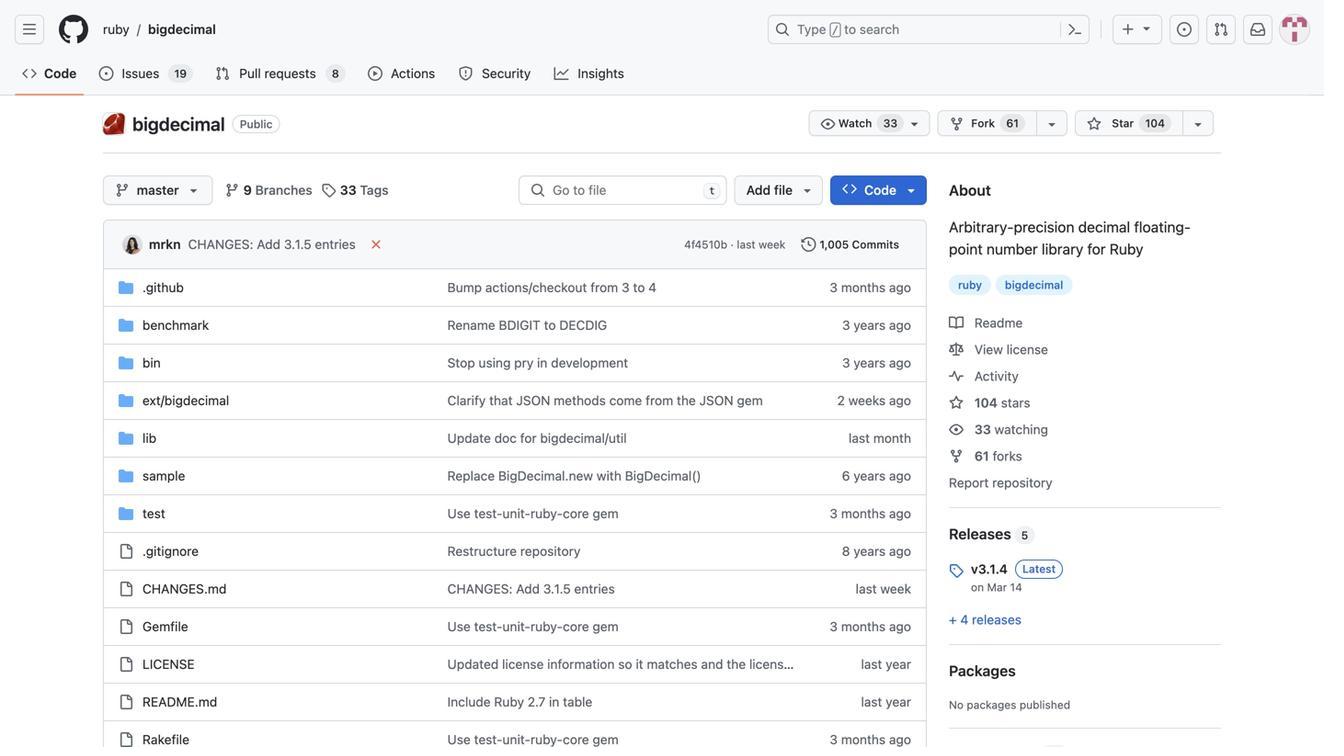 Task type: describe. For each thing, give the bounding box(es) containing it.
last for last year
[[861, 695, 883, 710]]

test- for test
[[474, 506, 503, 522]]

33 for 33 tags
[[340, 183, 357, 198]]

readme.md link
[[143, 695, 217, 710]]

1 horizontal spatial week
[[881, 582, 912, 597]]

1 vertical spatial 104
[[975, 396, 998, 411]]

core for test
[[563, 506, 589, 522]]

0 horizontal spatial ruby
[[494, 695, 524, 710]]

packages
[[967, 699, 1017, 712]]

library
[[1042, 241, 1084, 258]]

master button
[[103, 176, 213, 205]]

0 horizontal spatial week
[[759, 238, 786, 251]]

ruby for ruby
[[959, 279, 983, 292]]

3 for benchmark
[[843, 318, 850, 333]]

security link
[[451, 60, 540, 87]]

repo forked image for fork
[[950, 117, 964, 132]]

use test-unit-ruby-core gem for test
[[448, 506, 619, 522]]

last right the ·
[[737, 238, 756, 251]]

3 for bin
[[843, 356, 850, 371]]

stars
[[1002, 396, 1031, 411]]

1 vertical spatial to
[[633, 280, 645, 295]]

1 vertical spatial file
[[795, 657, 813, 672]]

clarify
[[448, 393, 486, 408]]

0 vertical spatial gem
[[737, 393, 763, 408]]

0 horizontal spatial entries
[[315, 237, 356, 252]]

in for development
[[537, 356, 548, 371]]

last month
[[849, 431, 912, 446]]

2 vertical spatial bigdecimal link
[[996, 275, 1073, 295]]

.github link
[[143, 280, 184, 295]]

notifications image
[[1251, 22, 1266, 37]]

1 vertical spatial bigdecimal link
[[132, 113, 225, 135]]

0 horizontal spatial the
[[677, 393, 696, 408]]

1 horizontal spatial changes:
[[448, 582, 513, 597]]

watch
[[836, 117, 875, 130]]

include ruby 2.7 in table link
[[448, 695, 593, 710]]

unit- for test
[[503, 506, 531, 522]]

0 vertical spatial ruby link
[[96, 15, 137, 44]]

code image
[[22, 66, 37, 81]]

3 years ago for rename bdigit to decdig
[[843, 318, 912, 333]]

4f4510b
[[685, 238, 728, 251]]

3 for .github
[[830, 280, 838, 295]]

forks
[[993, 449, 1023, 464]]

1 json from the left
[[516, 393, 551, 408]]

directory image for test
[[119, 507, 133, 522]]

releases
[[972, 613, 1022, 628]]

104 stars
[[975, 396, 1031, 411]]

book image
[[949, 316, 964, 331]]

last week
[[856, 582, 912, 597]]

no packages published
[[949, 699, 1071, 712]]

ruby- for test
[[531, 506, 563, 522]]

report repository
[[949, 476, 1053, 491]]

104 users starred this repository element
[[1139, 114, 1172, 132]]

bin link
[[143, 356, 161, 371]]

public
[[240, 118, 273, 131]]

4 ago from the top
[[889, 393, 912, 408]]

gem for gemfile
[[593, 620, 619, 635]]

0 vertical spatial 61
[[1007, 117, 1019, 130]]

lib
[[143, 431, 157, 446]]

last right it…
[[861, 657, 883, 672]]

bin
[[143, 356, 161, 371]]

clarify that json methods come from the json gem
[[448, 393, 763, 408]]

1 horizontal spatial entries
[[574, 582, 615, 597]]

star 104
[[1109, 117, 1166, 130]]

1 horizontal spatial license
[[750, 657, 791, 672]]

star image
[[1087, 117, 1102, 132]]

doc
[[495, 431, 517, 446]]

methods
[[554, 393, 606, 408]]

pry
[[514, 356, 534, 371]]

3 months ago for test
[[830, 506, 912, 522]]

0 vertical spatial 4
[[649, 280, 657, 295]]

4f4510b link
[[685, 236, 728, 253]]

code inside 'popup button'
[[865, 183, 897, 198]]

.github
[[143, 280, 184, 295]]

it…
[[842, 657, 860, 672]]

rename
[[448, 318, 496, 333]]

1 vertical spatial changes: add 3.1.5 entries link
[[448, 582, 615, 597]]

1 vertical spatial add
[[257, 237, 281, 252]]

law image
[[949, 343, 964, 357]]

add inside "popup button"
[[747, 183, 771, 198]]

on mar 14
[[971, 581, 1023, 594]]

v3.1.4
[[971, 562, 1008, 577]]

readme link
[[949, 316, 1023, 331]]

insights
[[578, 66, 625, 81]]

report
[[949, 476, 989, 491]]

license link
[[143, 657, 195, 672]]

type / to search
[[798, 22, 900, 37]]

9
[[243, 183, 252, 198]]

clarify that json methods come from the json gem link
[[448, 393, 763, 408]]

ext/
[[143, 393, 165, 408]]

years for bigdecimal()
[[854, 469, 886, 484]]

t
[[709, 186, 715, 197]]

add file button
[[735, 176, 823, 205]]

issue opened image for git pull request icon
[[99, 66, 113, 81]]

issues
[[122, 66, 159, 81]]

2.7
[[528, 695, 546, 710]]

requests
[[265, 66, 316, 81]]

last year
[[861, 695, 912, 710]]

branches
[[255, 183, 313, 198]]

1 vertical spatial changes: add 3.1.5 entries
[[448, 582, 615, 597]]

0 vertical spatial 3.1.5
[[284, 237, 312, 252]]

/ for type
[[832, 24, 839, 37]]

code link
[[15, 60, 84, 87]]

1 horizontal spatial 3.1.5
[[544, 582, 571, 597]]

mrkn image
[[123, 236, 142, 255]]

to for decdig
[[544, 318, 556, 333]]

0 horizontal spatial from
[[591, 280, 618, 295]]

ago for sample
[[889, 469, 912, 484]]

+
[[949, 613, 957, 628]]

·
[[731, 238, 734, 251]]

use for gemfile
[[448, 620, 471, 635]]

git pull request image
[[1214, 22, 1229, 37]]

ago for bin
[[889, 356, 912, 371]]

include
[[448, 695, 491, 710]]

unit- for gemfile
[[503, 620, 531, 635]]

test- for gemfile
[[474, 620, 503, 635]]

33 tags
[[340, 183, 389, 198]]

1 horizontal spatial 104
[[1146, 117, 1166, 130]]

fork 61
[[972, 117, 1019, 130]]

1 vertical spatial the
[[727, 657, 746, 672]]

ago for test
[[889, 506, 912, 522]]

months for test
[[842, 506, 886, 522]]

restructure repository
[[448, 544, 581, 559]]

that
[[489, 393, 513, 408]]

activity link
[[949, 369, 1019, 384]]

published
[[1020, 699, 1071, 712]]

for inside arbitrary-precision decimal floating- point number library for ruby
[[1088, 241, 1106, 258]]

repository for report repository
[[993, 476, 1053, 491]]

arbitrary-
[[949, 218, 1014, 236]]

.gitignore link
[[143, 544, 199, 559]]

shield image
[[459, 66, 473, 81]]

activity
[[975, 369, 1019, 384]]

stop using pry in development
[[448, 356, 628, 371]]

directory image for lib
[[119, 431, 133, 446]]

ruby- for gemfile
[[531, 620, 563, 635]]

repo forked image for 61
[[949, 449, 964, 464]]

command palette image
[[1068, 22, 1083, 37]]

decimal
[[1079, 218, 1131, 236]]

ago for benchmark
[[889, 318, 912, 333]]

using
[[479, 356, 511, 371]]

updated
[[448, 657, 499, 672]]

use for test
[[448, 506, 471, 522]]

2 weeks ago
[[838, 393, 912, 408]]

homepage image
[[59, 15, 88, 44]]

issue opened image for git pull request image
[[1177, 22, 1192, 37]]

months for gemfile
[[842, 620, 886, 635]]

2 year from the top
[[886, 695, 912, 710]]

star
[[1112, 117, 1134, 130]]

view
[[975, 342, 1004, 357]]

watching
[[995, 422, 1049, 437]]

1 year from the top
[[886, 657, 912, 672]]

readme.md
[[143, 695, 217, 710]]

years for in
[[854, 356, 886, 371]]

8 years ago
[[842, 544, 912, 559]]

view license
[[971, 342, 1049, 357]]

packages
[[949, 663, 1016, 680]]

0 vertical spatial changes:
[[188, 237, 253, 252]]

commits
[[852, 238, 900, 251]]

0 vertical spatial changes: add 3.1.5 entries link
[[188, 237, 356, 252]]

directory image for .github
[[119, 281, 133, 295]]

bigdecimal inside bigdecimal link
[[1005, 279, 1064, 292]]

git branch image
[[225, 183, 240, 198]]

replace
[[448, 469, 495, 484]]

1 and from the left
[[701, 657, 724, 672]]

bigdecimal()
[[625, 469, 702, 484]]

3 months ago for gemfile
[[830, 620, 912, 635]]

bump actions/checkout from 3 to 4 link
[[448, 280, 657, 295]]

changes.md link
[[143, 582, 227, 597]]

Go to file text field
[[553, 177, 696, 204]]

0 vertical spatial triangle down image
[[1140, 21, 1155, 35]]



Task type: locate. For each thing, give the bounding box(es) containing it.
directory image left sample
[[119, 469, 133, 484]]

0 vertical spatial test-
[[474, 506, 503, 522]]

rename bdigit to decdig link
[[448, 318, 607, 333]]

1 triangle down image from the left
[[186, 183, 201, 198]]

2 json from the left
[[700, 393, 734, 408]]

bigdecimal link
[[141, 15, 223, 44], [132, 113, 225, 135], [996, 275, 1073, 295]]

use test-unit-ruby-core gem for gemfile
[[448, 620, 619, 635]]

year left no
[[886, 695, 912, 710]]

tag image
[[322, 183, 336, 198]]

ago for .github
[[889, 280, 912, 295]]

include ruby 2.7 in table
[[448, 695, 593, 710]]

2 unit- from the top
[[503, 620, 531, 635]]

0 horizontal spatial 104
[[975, 396, 998, 411]]

/ right type
[[832, 24, 839, 37]]

table
[[563, 695, 593, 710]]

33
[[884, 117, 898, 130], [340, 183, 357, 198], [975, 422, 991, 437]]

1 vertical spatial from
[[646, 393, 674, 408]]

0 vertical spatial use
[[448, 506, 471, 522]]

entries
[[315, 237, 356, 252], [574, 582, 615, 597]]

year up last year
[[886, 657, 912, 672]]

1 vertical spatial use test-unit-ruby-core gem link
[[448, 620, 619, 635]]

bigdecimal inside the ruby / bigdecimal
[[148, 22, 216, 37]]

for right the doc
[[520, 431, 537, 446]]

issue opened image left issues
[[99, 66, 113, 81]]

ruby right homepage icon
[[103, 22, 130, 37]]

1 vertical spatial ruby
[[959, 279, 983, 292]]

1 horizontal spatial the
[[727, 657, 746, 672]]

1,005 commits link
[[793, 232, 908, 258]]

5
[[1022, 529, 1029, 542]]

61 right fork
[[1007, 117, 1019, 130]]

gem
[[737, 393, 763, 408], [593, 506, 619, 522], [593, 620, 619, 635]]

updated license information so it matches and the license file and it… link
[[448, 657, 860, 672]]

4 directory image from the top
[[119, 431, 133, 446]]

1 horizontal spatial changes: add 3.1.5 entries
[[448, 582, 615, 597]]

14
[[1011, 581, 1023, 594]]

1 core from the top
[[563, 506, 589, 522]]

from
[[591, 280, 618, 295], [646, 393, 674, 408]]

gem up so
[[593, 620, 619, 635]]

0 vertical spatial 3 months ago
[[830, 280, 912, 295]]

report repository link
[[949, 476, 1053, 491]]

months for .github
[[842, 280, 886, 295]]

issue opened image left git pull request image
[[1177, 22, 1192, 37]]

2 use from the top
[[448, 620, 471, 635]]

json right come
[[700, 393, 734, 408]]

0 vertical spatial repo forked image
[[950, 117, 964, 132]]

1 ago from the top
[[889, 280, 912, 295]]

1 vertical spatial 8
[[842, 544, 850, 559]]

changes: add 3.1.5 entries down restructure repository
[[448, 582, 615, 597]]

0 horizontal spatial ruby link
[[96, 15, 137, 44]]

in
[[537, 356, 548, 371], [549, 695, 560, 710]]

0 vertical spatial week
[[759, 238, 786, 251]]

test- up the updated
[[474, 620, 503, 635]]

1 horizontal spatial triangle down image
[[1140, 21, 1155, 35]]

5 ago from the top
[[889, 469, 912, 484]]

1 horizontal spatial ruby link
[[949, 275, 992, 295]]

2 directory image from the top
[[119, 356, 133, 371]]

6
[[842, 469, 850, 484]]

test
[[143, 506, 165, 522]]

star image
[[949, 396, 964, 411]]

3 years from the top
[[854, 469, 886, 484]]

weeks
[[849, 393, 886, 408]]

triangle down image inside code 'popup button'
[[904, 183, 919, 198]]

1 3 years ago from the top
[[843, 318, 912, 333]]

in right pry at the left top of the page
[[537, 356, 548, 371]]

updated license information so it matches and the license file and it… last year
[[448, 657, 912, 672]]

owner avatar image
[[103, 113, 125, 135]]

repository down forks
[[993, 476, 1053, 491]]

4
[[649, 280, 657, 295], [961, 613, 969, 628]]

triangle down image inside add file "popup button"
[[800, 183, 815, 198]]

0 horizontal spatial license
[[502, 657, 544, 672]]

eye image
[[949, 423, 964, 437]]

1 vertical spatial use test-unit-ruby-core gem
[[448, 620, 619, 635]]

1 test- from the top
[[474, 506, 503, 522]]

0 horizontal spatial 4
[[649, 280, 657, 295]]

1 use test-unit-ruby-core gem from the top
[[448, 506, 619, 522]]

directory image
[[119, 281, 133, 295], [119, 356, 133, 371], [119, 394, 133, 408], [119, 431, 133, 446], [119, 469, 133, 484], [119, 507, 133, 522]]

1 horizontal spatial ruby
[[1110, 241, 1144, 258]]

1 horizontal spatial 4
[[961, 613, 969, 628]]

7 ago from the top
[[889, 544, 912, 559]]

history image
[[802, 237, 816, 252]]

1 horizontal spatial from
[[646, 393, 674, 408]]

0 horizontal spatial file
[[774, 183, 793, 198]]

precision
[[1014, 218, 1075, 236]]

actions/checkout
[[486, 280, 587, 295]]

0 horizontal spatial issue opened image
[[99, 66, 113, 81]]

benchmark link
[[143, 318, 209, 333]]

about
[[949, 182, 992, 199]]

view license link
[[949, 342, 1049, 357]]

test- up restructure
[[474, 506, 503, 522]]

last for last week
[[856, 582, 877, 597]]

code inside 'link'
[[44, 66, 77, 81]]

repo forked image left fork
[[950, 117, 964, 132]]

1 vertical spatial gem
[[593, 506, 619, 522]]

gem for test
[[593, 506, 619, 522]]

information
[[547, 657, 615, 672]]

changes: add 3.1.5 entries
[[188, 237, 356, 252], [448, 582, 615, 597]]

0 vertical spatial from
[[591, 280, 618, 295]]

ruby for ruby / bigdecimal
[[103, 22, 130, 37]]

bigdecimal link down 19 on the left top of the page
[[132, 113, 225, 135]]

directory image for sample
[[119, 469, 133, 484]]

directory image for bin
[[119, 356, 133, 371]]

ago down commits on the right top of page
[[889, 280, 912, 295]]

1 vertical spatial 61
[[975, 449, 990, 464]]

33 right tag image
[[340, 183, 357, 198]]

2 use test-unit-ruby-core gem from the top
[[448, 620, 619, 635]]

1 vertical spatial repository
[[521, 544, 581, 559]]

0 horizontal spatial changes:
[[188, 237, 253, 252]]

8 ago from the top
[[889, 620, 912, 635]]

0 vertical spatial code
[[44, 66, 77, 81]]

repo forked image down eye icon at the bottom of the page
[[949, 449, 964, 464]]

master
[[137, 183, 179, 198]]

/ up issues
[[137, 22, 141, 37]]

repository for restructure repository
[[521, 544, 581, 559]]

0 horizontal spatial json
[[516, 393, 551, 408]]

ago down the 6 years ago at the bottom right of page
[[889, 506, 912, 522]]

changes: add 3.1.5 entries down the 9 branches
[[188, 237, 356, 252]]

0 vertical spatial the
[[677, 393, 696, 408]]

1 3 months ago from the top
[[830, 280, 912, 295]]

use test-unit-ruby-core gem link for test
[[448, 506, 619, 522]]

1 vertical spatial ruby
[[494, 695, 524, 710]]

2 years from the top
[[854, 356, 886, 371]]

arbitrary-precision decimal floating- point number library for ruby
[[949, 218, 1191, 258]]

add down the 9 branches
[[257, 237, 281, 252]]

1 vertical spatial use
[[448, 620, 471, 635]]

0 horizontal spatial 61
[[975, 449, 990, 464]]

ruby / bigdecimal
[[103, 22, 216, 37]]

8 for 8 years ago
[[842, 544, 850, 559]]

update doc for bigdecimal/util
[[448, 431, 627, 446]]

ruby inside the ruby / bigdecimal
[[103, 22, 130, 37]]

for
[[1088, 241, 1106, 258], [520, 431, 537, 446]]

0 vertical spatial use test-unit-ruby-core gem link
[[448, 506, 619, 522]]

2 ruby- from the top
[[531, 620, 563, 635]]

to for search
[[845, 22, 857, 37]]

repo forked image
[[950, 117, 964, 132], [949, 449, 964, 464]]

add this repository to a list image
[[1191, 117, 1206, 132]]

decdig
[[560, 318, 607, 333]]

entries left x "icon"
[[315, 237, 356, 252]]

core
[[563, 506, 589, 522], [563, 620, 589, 635]]

directory image left 'bin'
[[119, 356, 133, 371]]

3 for test
[[830, 506, 838, 522]]

triangle down image for master
[[186, 183, 201, 198]]

1 vertical spatial 3.1.5
[[544, 582, 571, 597]]

2 horizontal spatial add
[[747, 183, 771, 198]]

0 vertical spatial repository
[[993, 476, 1053, 491]]

0 vertical spatial bigdecimal link
[[141, 15, 223, 44]]

changes: add 3.1.5 entries link down restructure repository
[[448, 582, 615, 597]]

to
[[845, 22, 857, 37], [633, 280, 645, 295], [544, 318, 556, 333]]

json
[[516, 393, 551, 408], [700, 393, 734, 408]]

ruby- up the information
[[531, 620, 563, 635]]

0 vertical spatial issue opened image
[[1177, 22, 1192, 37]]

3 months ago down the last week
[[830, 620, 912, 635]]

2 3 years ago from the top
[[843, 356, 912, 371]]

ruby down point at right
[[959, 279, 983, 292]]

0 horizontal spatial /
[[137, 22, 141, 37]]

update
[[448, 431, 491, 446]]

directory image
[[119, 318, 133, 333]]

insights link
[[547, 60, 633, 87]]

2 and from the left
[[816, 657, 838, 672]]

gem down "with"
[[593, 506, 619, 522]]

/ inside the ruby / bigdecimal
[[137, 22, 141, 37]]

packages link
[[949, 660, 1222, 683]]

lib link
[[143, 431, 157, 446]]

triangle down image inside master popup button
[[186, 183, 201, 198]]

security
[[482, 66, 531, 81]]

add right t
[[747, 183, 771, 198]]

file left code image
[[774, 183, 793, 198]]

use test-unit-ruby-core gem down bigdecimal.new in the left bottom of the page
[[448, 506, 619, 522]]

years for decdig
[[854, 318, 886, 333]]

last left the month
[[849, 431, 870, 446]]

changes: add 3.1.5 entries link
[[188, 237, 356, 252], [448, 582, 615, 597]]

bigdecimal.new
[[499, 469, 593, 484]]

0 horizontal spatial for
[[520, 431, 537, 446]]

0 vertical spatial in
[[537, 356, 548, 371]]

8 down 6
[[842, 544, 850, 559]]

file
[[774, 183, 793, 198], [795, 657, 813, 672]]

2 triangle down image from the left
[[904, 183, 919, 198]]

entries up the information
[[574, 582, 615, 597]]

changes: add 3.1.5 entries link down the 9 branches
[[188, 237, 356, 252]]

4 years from the top
[[854, 544, 886, 559]]

1 vertical spatial test-
[[474, 620, 503, 635]]

1 vertical spatial week
[[881, 582, 912, 597]]

104 right star
[[1146, 117, 1166, 130]]

code
[[44, 66, 77, 81], [865, 183, 897, 198]]

triangle down image for code
[[904, 183, 919, 198]]

use test-unit-ruby-core gem link down bigdecimal.new in the left bottom of the page
[[448, 506, 619, 522]]

week left history image
[[759, 238, 786, 251]]

license for view
[[1007, 342, 1049, 357]]

1 vertical spatial changes:
[[448, 582, 513, 597]]

ruby link down point at right
[[949, 275, 992, 295]]

ruby left 2.7
[[494, 695, 524, 710]]

last for last month
[[849, 431, 870, 446]]

0 vertical spatial year
[[886, 657, 912, 672]]

years
[[854, 318, 886, 333], [854, 356, 886, 371], [854, 469, 886, 484], [854, 544, 886, 559]]

ago
[[889, 280, 912, 295], [889, 318, 912, 333], [889, 356, 912, 371], [889, 393, 912, 408], [889, 469, 912, 484], [889, 506, 912, 522], [889, 544, 912, 559], [889, 620, 912, 635]]

license for updated
[[502, 657, 544, 672]]

1 use test-unit-ruby-core gem link from the top
[[448, 506, 619, 522]]

3 directory image from the top
[[119, 394, 133, 408]]

1 repo forked image from the top
[[950, 117, 964, 132]]

3
[[622, 280, 630, 295], [830, 280, 838, 295], [843, 318, 850, 333], [843, 356, 850, 371], [830, 506, 838, 522], [830, 620, 838, 635]]

1 months from the top
[[842, 280, 886, 295]]

6 directory image from the top
[[119, 507, 133, 522]]

restructure
[[448, 544, 517, 559]]

1 horizontal spatial in
[[549, 695, 560, 710]]

directory image left .github
[[119, 281, 133, 295]]

33 right eye icon at the bottom of the page
[[975, 422, 991, 437]]

floating-
[[1135, 218, 1191, 236]]

ruby down decimal
[[1110, 241, 1144, 258]]

2 horizontal spatial 33
[[975, 422, 991, 437]]

2 3 months ago from the top
[[830, 506, 912, 522]]

1 vertical spatial 3 months ago
[[830, 506, 912, 522]]

fork
[[972, 117, 995, 130]]

ago up the last week
[[889, 544, 912, 559]]

use
[[448, 506, 471, 522], [448, 620, 471, 635]]

use down "replace"
[[448, 506, 471, 522]]

months down 1,005 commits
[[842, 280, 886, 295]]

code image
[[843, 182, 857, 196]]

graph image
[[554, 66, 569, 81]]

on
[[971, 581, 984, 594]]

3 ago from the top
[[889, 356, 912, 371]]

ruby inside arbitrary-precision decimal floating- point number library for ruby
[[1110, 241, 1144, 258]]

2 core from the top
[[563, 620, 589, 635]]

0 horizontal spatial ruby
[[103, 22, 130, 37]]

2 horizontal spatial to
[[845, 22, 857, 37]]

3.1.5 down the 'branches'
[[284, 237, 312, 252]]

104
[[1146, 117, 1166, 130], [975, 396, 998, 411]]

1,005 commits
[[820, 238, 900, 251]]

latest
[[1023, 563, 1056, 576]]

5 directory image from the top
[[119, 469, 133, 484]]

ago right weeks
[[889, 393, 912, 408]]

1 vertical spatial triangle down image
[[800, 183, 815, 198]]

ago down the month
[[889, 469, 912, 484]]

use test-unit-ruby-core gem link up the information
[[448, 620, 619, 635]]

ruby link
[[96, 15, 137, 44], [949, 275, 992, 295]]

1 horizontal spatial issue opened image
[[1177, 22, 1192, 37]]

search image
[[531, 183, 546, 198]]

license right view
[[1007, 342, 1049, 357]]

no
[[949, 699, 964, 712]]

ago for gemfile
[[889, 620, 912, 635]]

changes: down restructure
[[448, 582, 513, 597]]

triangle down image right plus "image" at right
[[1140, 21, 1155, 35]]

last down 8 years ago
[[856, 582, 877, 597]]

triangle down image left about
[[904, 183, 919, 198]]

list
[[96, 15, 757, 44]]

core up the information
[[563, 620, 589, 635]]

61 left forks
[[975, 449, 990, 464]]

triangle down image
[[186, 183, 201, 198], [904, 183, 919, 198]]

actions
[[391, 66, 435, 81]]

ruby link right homepage icon
[[96, 15, 137, 44]]

directory image left ext/
[[119, 394, 133, 408]]

0 vertical spatial changes: add 3.1.5 entries
[[188, 237, 356, 252]]

file inside add file "popup button"
[[774, 183, 793, 198]]

1 vertical spatial ruby-
[[531, 620, 563, 635]]

see your forks of this repository image
[[1045, 117, 1060, 132]]

week down 8 years ago
[[881, 582, 912, 597]]

issue opened image
[[1177, 22, 1192, 37], [99, 66, 113, 81]]

gem left 2
[[737, 393, 763, 408]]

1 vertical spatial year
[[886, 695, 912, 710]]

0 vertical spatial to
[[845, 22, 857, 37]]

33 for 33
[[884, 117, 898, 130]]

ago for .gitignore
[[889, 544, 912, 559]]

license left it…
[[750, 657, 791, 672]]

0 vertical spatial 8
[[332, 67, 339, 80]]

/ inside "type / to search"
[[832, 24, 839, 37]]

unit- down restructure repository link
[[503, 620, 531, 635]]

x image
[[369, 237, 383, 252]]

list containing ruby / bigdecimal
[[96, 15, 757, 44]]

for down decimal
[[1088, 241, 1106, 258]]

in for table
[[549, 695, 560, 710]]

8 left play icon
[[332, 67, 339, 80]]

3 months from the top
[[842, 620, 886, 635]]

replace bigdecimal.new with bigdecimal()
[[448, 469, 702, 484]]

from up decdig
[[591, 280, 618, 295]]

1 horizontal spatial for
[[1088, 241, 1106, 258]]

ago up 2 weeks ago on the bottom right of page
[[889, 356, 912, 371]]

last left no
[[861, 695, 883, 710]]

1 horizontal spatial json
[[700, 393, 734, 408]]

add
[[747, 183, 771, 198], [257, 237, 281, 252], [516, 582, 540, 597]]

1 unit- from the top
[[503, 506, 531, 522]]

code right code image
[[865, 183, 897, 198]]

0 horizontal spatial repository
[[521, 544, 581, 559]]

repository right restructure
[[521, 544, 581, 559]]

1 horizontal spatial code
[[865, 183, 897, 198]]

directory image left lib
[[119, 431, 133, 446]]

json right that
[[516, 393, 551, 408]]

ago down the last week
[[889, 620, 912, 635]]

and right matches
[[701, 657, 724, 672]]

month
[[874, 431, 912, 446]]

3.1.5 down restructure repository
[[544, 582, 571, 597]]

gemfile
[[143, 620, 188, 635]]

3 for gemfile
[[830, 620, 838, 635]]

in right 2.7
[[549, 695, 560, 710]]

file left it…
[[795, 657, 813, 672]]

0 vertical spatial ruby
[[1110, 241, 1144, 258]]

2 use test-unit-ruby-core gem link from the top
[[448, 620, 619, 635]]

0 horizontal spatial triangle down image
[[800, 183, 815, 198]]

triangle down image
[[1140, 21, 1155, 35], [800, 183, 815, 198]]

0 vertical spatial 33
[[884, 117, 898, 130]]

bigdecimal link up 19 on the left top of the page
[[141, 15, 223, 44]]

matches
[[647, 657, 698, 672]]

changes: down git branch icon
[[188, 237, 253, 252]]

and left it…
[[816, 657, 838, 672]]

1 horizontal spatial add
[[516, 582, 540, 597]]

0 vertical spatial ruby-
[[531, 506, 563, 522]]

type
[[798, 22, 827, 37]]

1 horizontal spatial triangle down image
[[904, 183, 919, 198]]

0 horizontal spatial and
[[701, 657, 724, 672]]

plus image
[[1121, 22, 1136, 37]]

pulse image
[[949, 369, 964, 384]]

8 for 8
[[332, 67, 339, 80]]

1 vertical spatial 3 years ago
[[843, 356, 912, 371]]

1 vertical spatial code
[[865, 183, 897, 198]]

3 3 months ago from the top
[[830, 620, 912, 635]]

use up the updated
[[448, 620, 471, 635]]

the right matches
[[727, 657, 746, 672]]

1 horizontal spatial changes: add 3.1.5 entries link
[[448, 582, 615, 597]]

3 months ago for .github
[[830, 280, 912, 295]]

unit-
[[503, 506, 531, 522], [503, 620, 531, 635]]

0 horizontal spatial changes: add 3.1.5 entries
[[188, 237, 356, 252]]

2 months from the top
[[842, 506, 886, 522]]

tag image
[[949, 564, 964, 579]]

directory image left test link
[[119, 507, 133, 522]]

ago left book image
[[889, 318, 912, 333]]

eye image
[[821, 117, 836, 132]]

0 vertical spatial core
[[563, 506, 589, 522]]

1 vertical spatial ruby link
[[949, 275, 992, 295]]

point
[[949, 241, 983, 258]]

33 right watch
[[884, 117, 898, 130]]

git pull request image
[[215, 66, 230, 81]]

1 years from the top
[[854, 318, 886, 333]]

sample link
[[143, 469, 185, 484]]

33 for 33 watching
[[975, 422, 991, 437]]

code right code icon
[[44, 66, 77, 81]]

core down replace bigdecimal.new with bigdecimal() link
[[563, 506, 589, 522]]

triangle down image right add file
[[800, 183, 815, 198]]

2 vertical spatial add
[[516, 582, 540, 597]]

from right come
[[646, 393, 674, 408]]

ruby- down bigdecimal.new in the left bottom of the page
[[531, 506, 563, 522]]

ruby
[[1110, 241, 1144, 258], [494, 695, 524, 710]]

1 vertical spatial 33
[[340, 183, 357, 198]]

play image
[[368, 66, 382, 81]]

2 repo forked image from the top
[[949, 449, 964, 464]]

1 ruby- from the top
[[531, 506, 563, 522]]

bigdecimal/util
[[540, 431, 627, 446]]

so
[[618, 657, 633, 672]]

1 use from the top
[[448, 506, 471, 522]]

3 years ago
[[843, 318, 912, 333], [843, 356, 912, 371]]

2 ago from the top
[[889, 318, 912, 333]]

gemfile link
[[143, 620, 188, 635]]

pull requests
[[239, 66, 316, 81]]

unit- up restructure repository
[[503, 506, 531, 522]]

1 horizontal spatial repository
[[993, 476, 1053, 491]]

months up it…
[[842, 620, 886, 635]]

104 down activity link
[[975, 396, 998, 411]]

core for gemfile
[[563, 620, 589, 635]]

2 vertical spatial 3 months ago
[[830, 620, 912, 635]]

1 vertical spatial for
[[520, 431, 537, 446]]

6 years ago
[[842, 469, 912, 484]]

3 years ago for stop using pry in development
[[843, 356, 912, 371]]

use test-unit-ruby-core gem link for gemfile
[[448, 620, 619, 635]]

1 vertical spatial issue opened image
[[99, 66, 113, 81]]

6 ago from the top
[[889, 506, 912, 522]]

test link
[[143, 506, 165, 522]]

1 horizontal spatial 33
[[884, 117, 898, 130]]

git branch image
[[115, 183, 130, 198]]

1 directory image from the top
[[119, 281, 133, 295]]

2 test- from the top
[[474, 620, 503, 635]]

use test-unit-ruby-core gem up the information
[[448, 620, 619, 635]]

/ for ruby
[[137, 22, 141, 37]]

3 months ago down commits on the right top of page
[[830, 280, 912, 295]]

1 horizontal spatial /
[[832, 24, 839, 37]]



Task type: vqa. For each thing, say whether or not it's contained in the screenshot.


